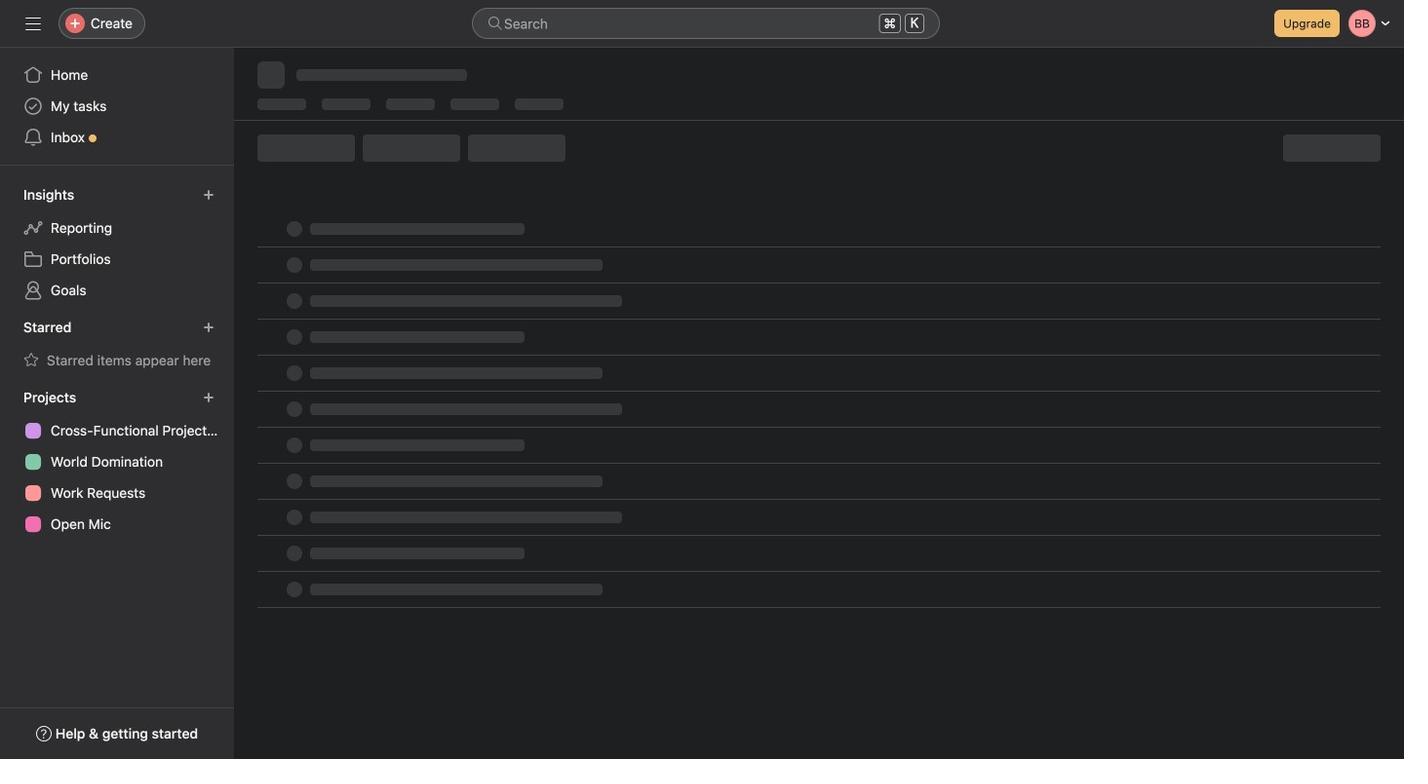 Task type: describe. For each thing, give the bounding box(es) containing it.
insights element
[[0, 178, 234, 310]]

global element
[[0, 48, 234, 165]]

add items to starred image
[[203, 322, 215, 334]]

projects element
[[0, 380, 234, 544]]

starred element
[[0, 310, 234, 380]]

new project or portfolio image
[[203, 392, 215, 404]]



Task type: locate. For each thing, give the bounding box(es) containing it.
None field
[[472, 8, 940, 39]]

Search tasks, projects, and more text field
[[472, 8, 940, 39]]

hide sidebar image
[[25, 16, 41, 31]]

new insights image
[[203, 189, 215, 201]]



Task type: vqa. For each thing, say whether or not it's contained in the screenshot.
New insights icon
yes



